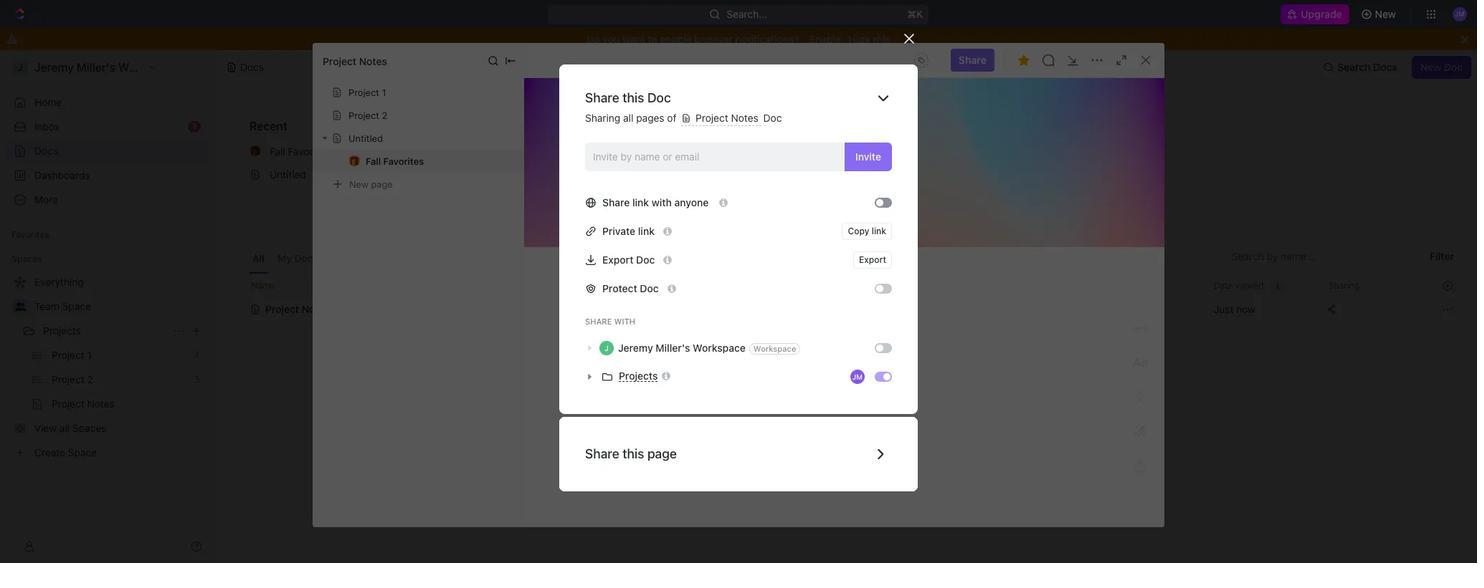Task type: describe. For each thing, give the bounding box(es) containing it.
just
[[1214, 303, 1234, 316]]

by
[[1123, 120, 1136, 133]]

favorites inside button
[[11, 230, 49, 240]]

project inside button
[[265, 303, 299, 316]]

protect doc
[[603, 282, 659, 295]]

all
[[252, 252, 265, 265]]

private
[[603, 225, 636, 237]]

search...
[[727, 8, 768, 20]]

project notes up invite by name or email text box
[[693, 112, 761, 124]]

export for export doc
[[603, 254, 634, 266]]

share for share with
[[585, 317, 612, 326]]

archived
[[547, 252, 589, 265]]

enable
[[660, 33, 692, 45]]

fall down created
[[1097, 146, 1112, 158]]

last
[[630, 357, 650, 369]]

share this doc
[[585, 90, 671, 105]]

new doc button
[[1412, 56, 1472, 79]]

⌘k
[[908, 8, 924, 20]]

date viewed button
[[1206, 275, 1286, 297]]

untitled for recent
[[270, 169, 306, 181]]

assigned
[[490, 252, 534, 265]]

share for share this doc
[[585, 90, 620, 105]]

user group image
[[15, 303, 25, 311]]

home link
[[6, 91, 208, 114]]

3 cell from the left
[[1091, 297, 1206, 323]]

doc for new doc
[[1445, 61, 1463, 73]]

project up invite by name or email text box
[[696, 112, 729, 124]]

enable
[[810, 33, 842, 45]]

export doc
[[603, 254, 655, 266]]

space
[[62, 301, 91, 313]]

favorites button
[[6, 227, 55, 244]]

miller's
[[656, 342, 690, 354]]

notifications?
[[736, 33, 800, 45]]

2
[[382, 110, 388, 121]]

project notes up project 1
[[323, 55, 387, 67]]

0 vertical spatial with
[[652, 196, 672, 208]]

untitled link for created by me
[[1071, 164, 1448, 187]]

inbox
[[34, 121, 60, 133]]

created by me
[[1076, 120, 1155, 133]]

0 vertical spatial this
[[873, 33, 891, 45]]

share for share link with anyone
[[603, 196, 630, 208]]

row containing project notes
[[232, 296, 1460, 324]]

all button
[[249, 245, 268, 274]]

2 cell from the left
[[925, 297, 1091, 323]]

just now
[[1214, 303, 1256, 316]]

invite
[[856, 150, 882, 163]]

dashboards
[[34, 169, 90, 181]]

0 vertical spatial fall favorites
[[366, 156, 424, 167]]

protect
[[603, 282, 638, 295]]

new button
[[1355, 3, 1405, 26]]

share this page
[[585, 447, 677, 462]]

project notes button
[[250, 296, 773, 324]]

do you want to enable browser notifications? enable hide this
[[587, 33, 891, 45]]

search
[[1338, 61, 1371, 73]]

tree inside the sidebar navigation
[[6, 271, 208, 465]]

archived button
[[543, 245, 592, 274]]

untitled link for recent
[[244, 164, 621, 187]]

docs link
[[6, 140, 208, 163]]

1 column header from the left
[[232, 274, 247, 298]]

do
[[587, 33, 600, 45]]

share for share this page
[[585, 447, 620, 462]]

project up project 2
[[349, 87, 379, 98]]

tab list containing all
[[249, 245, 592, 274]]

my docs
[[277, 252, 319, 265]]

my docs button
[[274, 245, 322, 274]]

share for share
[[959, 54, 987, 66]]

link for private
[[638, 225, 655, 237]]

new for new
[[1376, 8, 1397, 20]]

sharing all pages of
[[585, 112, 679, 124]]

new page
[[349, 178, 393, 190]]

recent
[[250, 120, 288, 133]]

new doc
[[1421, 61, 1463, 73]]

team
[[34, 301, 59, 313]]

project up anyone
[[683, 146, 716, 158]]

created
[[1076, 120, 1120, 133]]

want
[[622, 33, 645, 45]]

my
[[277, 252, 292, 265]]

me
[[1139, 120, 1155, 133]]

fall up j
[[581, 306, 626, 340]]

jeremy miller's workspace
[[618, 342, 746, 354]]

0 horizontal spatial workspace
[[693, 342, 746, 354]]

today
[[699, 357, 727, 369]]

of
[[667, 112, 677, 124]]

🎁 for recent
[[250, 146, 261, 157]]

1 horizontal spatial fall favorites
[[581, 306, 755, 340]]

docs inside docs link
[[34, 145, 59, 157]]

fall favorites • for created by me
[[1097, 146, 1164, 158]]

this for doc
[[623, 90, 644, 105]]

export button
[[854, 251, 892, 269]]

to
[[648, 33, 658, 45]]

doc for protect doc
[[640, 282, 659, 295]]

export for export
[[859, 254, 887, 265]]

add comment
[[596, 288, 661, 300]]

home
[[34, 96, 62, 108]]

you
[[603, 33, 620, 45]]

row containing name
[[232, 274, 1460, 298]]

fall up new page
[[366, 156, 381, 167]]

search docs button
[[1318, 56, 1406, 79]]

jeremy
[[618, 342, 653, 354]]

copy link
[[848, 226, 887, 236]]

team space link
[[34, 296, 205, 318]]



Task type: locate. For each thing, give the bounding box(es) containing it.
0 vertical spatial new
[[1376, 8, 1397, 20]]

table
[[232, 274, 1460, 324]]

docs up recent
[[240, 61, 264, 73]]

team space
[[34, 301, 91, 313]]

docs inside my docs button
[[294, 252, 319, 265]]

• for created by me
[[1160, 146, 1164, 157]]

0 horizontal spatial page
[[371, 178, 393, 190]]

untitled down project 2
[[349, 133, 383, 144]]

projects for projects dropdown button
[[619, 370, 658, 382]]

with down add comment
[[614, 317, 636, 326]]

updated:
[[652, 357, 695, 369]]

1 horizontal spatial sharing
[[1329, 280, 1360, 291]]

3 column header from the left
[[1091, 274, 1206, 298]]

browser
[[695, 33, 733, 45]]

2 vertical spatial this
[[623, 447, 644, 462]]

new inside button
[[1421, 61, 1442, 73]]

1 horizontal spatial 🎁
[[1076, 146, 1088, 157]]

1 vertical spatial 1
[[192, 121, 197, 132]]

project up project 1
[[323, 55, 357, 67]]

docs
[[240, 61, 264, 73], [1374, 61, 1398, 73], [34, 145, 59, 157], [294, 252, 319, 265]]

fall favorites up new page
[[366, 156, 424, 167]]

projects button
[[619, 370, 672, 382]]

comment
[[618, 288, 661, 300]]

pages
[[636, 112, 665, 124]]

1 • from the left
[[333, 146, 337, 157]]

copy
[[848, 226, 870, 236]]

add
[[596, 288, 615, 300]]

0 horizontal spatial projects
[[43, 325, 81, 337]]

notes inside button
[[302, 303, 330, 316]]

untitled for created by me
[[1097, 169, 1133, 181]]

1 horizontal spatial new
[[1376, 8, 1397, 20]]

project left the 2
[[349, 110, 379, 121]]

1 fall favorites • from the left
[[270, 146, 337, 158]]

fall down recent
[[270, 146, 285, 158]]

2 horizontal spatial new
[[1421, 61, 1442, 73]]

0 horizontal spatial 1
[[192, 121, 197, 132]]

sharing for sharing all pages of
[[585, 112, 621, 124]]

jm
[[853, 373, 863, 381]]

name
[[251, 280, 275, 291]]

1 horizontal spatial export
[[859, 254, 887, 265]]

share with
[[585, 317, 636, 326]]

notes
[[359, 55, 387, 67], [731, 112, 759, 124], [719, 146, 746, 158], [302, 303, 330, 316]]

1 horizontal spatial projects
[[619, 370, 658, 382]]

1
[[382, 87, 386, 98], [192, 121, 197, 132]]

1 row from the top
[[232, 274, 1460, 298]]

new right search docs
[[1421, 61, 1442, 73]]

1 vertical spatial with
[[614, 317, 636, 326]]

workspace up today
[[693, 342, 746, 354]]

0 horizontal spatial new
[[349, 178, 369, 190]]

fall favorites up miller's
[[581, 306, 755, 340]]

link right copy
[[872, 226, 887, 236]]

1 🎁 from the left
[[250, 146, 261, 157]]

upgrade
[[1301, 8, 1343, 20]]

with left anyone
[[652, 196, 672, 208]]

projects down last
[[619, 370, 658, 382]]

link for share
[[633, 196, 649, 208]]

1 vertical spatial fall favorites
[[581, 306, 755, 340]]

private link
[[603, 225, 655, 237]]

0 horizontal spatial 🎁
[[250, 146, 261, 157]]

doc for export doc
[[636, 254, 655, 266]]

last updated: today at 14:15
[[630, 357, 767, 369]]

project notes link
[[657, 141, 1035, 164]]

upgrade link
[[1281, 4, 1350, 24]]

0 horizontal spatial export
[[603, 254, 634, 266]]

sharing left 'all'
[[585, 112, 621, 124]]

this
[[873, 33, 891, 45], [623, 90, 644, 105], [623, 447, 644, 462]]

2 🎁 from the left
[[1076, 146, 1088, 157]]

0 horizontal spatial •
[[333, 146, 337, 157]]

1 horizontal spatial fall favorites •
[[1097, 146, 1164, 158]]

projects for the projects link
[[43, 325, 81, 337]]

export down copy link
[[859, 254, 887, 265]]

cell
[[232, 297, 247, 323], [925, 297, 1091, 323], [1091, 297, 1206, 323]]

tab list
[[249, 245, 592, 274]]

2 • from the left
[[1160, 146, 1164, 157]]

spaces
[[11, 254, 42, 265]]

doc inside button
[[1445, 61, 1463, 73]]

export inside dropdown button
[[859, 254, 887, 265]]

project notes inside button
[[265, 303, 330, 316]]

•
[[333, 146, 337, 157], [1160, 146, 1164, 157]]

2 untitled link from the left
[[1071, 164, 1448, 187]]

Search by name... text field
[[1232, 246, 1413, 268]]

2 vertical spatial new
[[349, 178, 369, 190]]

fall favorites • down recent
[[270, 146, 337, 158]]

1 horizontal spatial page
[[648, 447, 677, 462]]

link for copy
[[872, 226, 887, 236]]

j
[[605, 344, 609, 353]]

🎁 down created
[[1076, 146, 1088, 157]]

with
[[652, 196, 672, 208], [614, 317, 636, 326]]

hide
[[849, 33, 871, 45]]

at
[[730, 357, 739, 369]]

row
[[232, 274, 1460, 298], [232, 296, 1460, 324]]

1 horizontal spatial untitled
[[349, 133, 383, 144]]

🎁 down recent
[[250, 146, 261, 157]]

0 horizontal spatial untitled
[[270, 169, 306, 181]]

project
[[323, 55, 357, 67], [349, 87, 379, 98], [349, 110, 379, 121], [696, 112, 729, 124], [683, 146, 716, 158], [265, 303, 299, 316]]

1 vertical spatial new
[[1421, 61, 1442, 73]]

link
[[633, 196, 649, 208], [638, 225, 655, 237], [872, 226, 887, 236]]

column header
[[232, 274, 247, 298], [925, 274, 1091, 298], [1091, 274, 1206, 298]]

this for page
[[623, 447, 644, 462]]

doc
[[1445, 61, 1463, 73], [648, 90, 671, 105], [764, 112, 782, 124], [636, 254, 655, 266], [640, 282, 659, 295]]

page
[[371, 178, 393, 190], [648, 447, 677, 462]]

fall favorites • for recent
[[270, 146, 337, 158]]

share link with anyone
[[603, 196, 712, 208]]

1 cell from the left
[[232, 297, 247, 323]]

search docs
[[1338, 61, 1398, 73]]

0 vertical spatial page
[[371, 178, 393, 190]]

new for new page
[[349, 178, 369, 190]]

1 horizontal spatial •
[[1160, 146, 1164, 157]]

new for new doc
[[1421, 61, 1442, 73]]

🎁
[[250, 146, 261, 157], [1076, 146, 1088, 157]]

untitled down recent
[[270, 169, 306, 181]]

all
[[623, 112, 634, 124]]

fall favorites
[[366, 156, 424, 167], [581, 306, 755, 340]]

1 horizontal spatial untitled link
[[1071, 164, 1448, 187]]

new
[[1376, 8, 1397, 20], [1421, 61, 1442, 73], [349, 178, 369, 190]]

share
[[959, 54, 987, 66], [585, 90, 620, 105], [603, 196, 630, 208], [585, 317, 612, 326], [585, 447, 620, 462]]

workspace up 14:15
[[754, 344, 796, 354]]

fall favorites •
[[270, 146, 337, 158], [1097, 146, 1164, 158]]

fall favorites • down by
[[1097, 146, 1164, 158]]

1 horizontal spatial 1
[[382, 87, 386, 98]]

dashboards link
[[6, 164, 208, 187]]

date viewed
[[1214, 280, 1264, 291]]

2 horizontal spatial untitled
[[1097, 169, 1133, 181]]

0 horizontal spatial untitled link
[[244, 164, 621, 187]]

sharing for sharing
[[1329, 280, 1360, 291]]

docs right search
[[1374, 61, 1398, 73]]

0 vertical spatial sharing
[[585, 112, 621, 124]]

0 horizontal spatial fall favorites
[[366, 156, 424, 167]]

assigned button
[[486, 245, 537, 274]]

date
[[1214, 280, 1233, 291]]

link up private link
[[633, 196, 649, 208]]

1 inside the sidebar navigation
[[192, 121, 197, 132]]

0 horizontal spatial sharing
[[585, 112, 621, 124]]

0 horizontal spatial fall favorites •
[[270, 146, 337, 158]]

1 vertical spatial projects
[[619, 370, 658, 382]]

tree containing team space
[[6, 271, 208, 465]]

docs inside search docs button
[[1374, 61, 1398, 73]]

table containing project notes
[[232, 274, 1460, 324]]

new down project 2
[[349, 178, 369, 190]]

1 horizontal spatial workspace
[[754, 344, 796, 354]]

viewed
[[1236, 280, 1264, 291]]

0 vertical spatial projects
[[43, 325, 81, 337]]

project notes up anyone
[[683, 146, 746, 158]]

new up search docs
[[1376, 8, 1397, 20]]

1 vertical spatial this
[[623, 90, 644, 105]]

anyone
[[675, 196, 709, 208]]

projects down team space
[[43, 325, 81, 337]]

untitled
[[349, 133, 383, 144], [270, 169, 306, 181], [1097, 169, 1133, 181]]

project down name
[[265, 303, 299, 316]]

export
[[603, 254, 634, 266], [859, 254, 887, 265]]

1 untitled link from the left
[[244, 164, 621, 187]]

project notes
[[323, 55, 387, 67], [693, 112, 761, 124], [683, 146, 746, 158], [265, 303, 330, 316]]

sharing down search by name... text field
[[1329, 280, 1360, 291]]

🎁 for created by me
[[1076, 146, 1088, 157]]

projects
[[43, 325, 81, 337], [619, 370, 658, 382]]

sidebar navigation
[[0, 50, 214, 564]]

0 horizontal spatial with
[[614, 317, 636, 326]]

project notes down name
[[265, 303, 330, 316]]

link right private
[[638, 225, 655, 237]]

favorites
[[663, 120, 713, 133], [288, 146, 330, 158], [1115, 146, 1157, 158], [384, 156, 424, 167], [11, 230, 49, 240], [632, 306, 755, 340]]

tree
[[6, 271, 208, 465]]

untitled down created by me
[[1097, 169, 1133, 181]]

14:15
[[742, 357, 767, 369]]

docs down inbox
[[34, 145, 59, 157]]

1 horizontal spatial with
[[652, 196, 672, 208]]

1 vertical spatial page
[[648, 447, 677, 462]]

projects inside the sidebar navigation
[[43, 325, 81, 337]]

project 1
[[349, 87, 386, 98]]

1 vertical spatial sharing
[[1329, 280, 1360, 291]]

new inside button
[[1376, 8, 1397, 20]]

sharing inside row
[[1329, 280, 1360, 291]]

Invite by name or email text field
[[593, 146, 839, 168]]

docs right my
[[294, 252, 319, 265]]

• for recent
[[333, 146, 337, 157]]

export down private
[[603, 254, 634, 266]]

now
[[1237, 303, 1256, 316]]

0 vertical spatial 1
[[382, 87, 386, 98]]

2 row from the top
[[232, 296, 1460, 324]]

untitled link
[[244, 164, 621, 187], [1071, 164, 1448, 187]]

projects link
[[43, 320, 168, 343]]

2 fall favorites • from the left
[[1097, 146, 1164, 158]]

2 column header from the left
[[925, 274, 1091, 298]]

project 2
[[349, 110, 388, 121]]



Task type: vqa. For each thing, say whether or not it's contained in the screenshot.
Team Space, , element at the left
no



